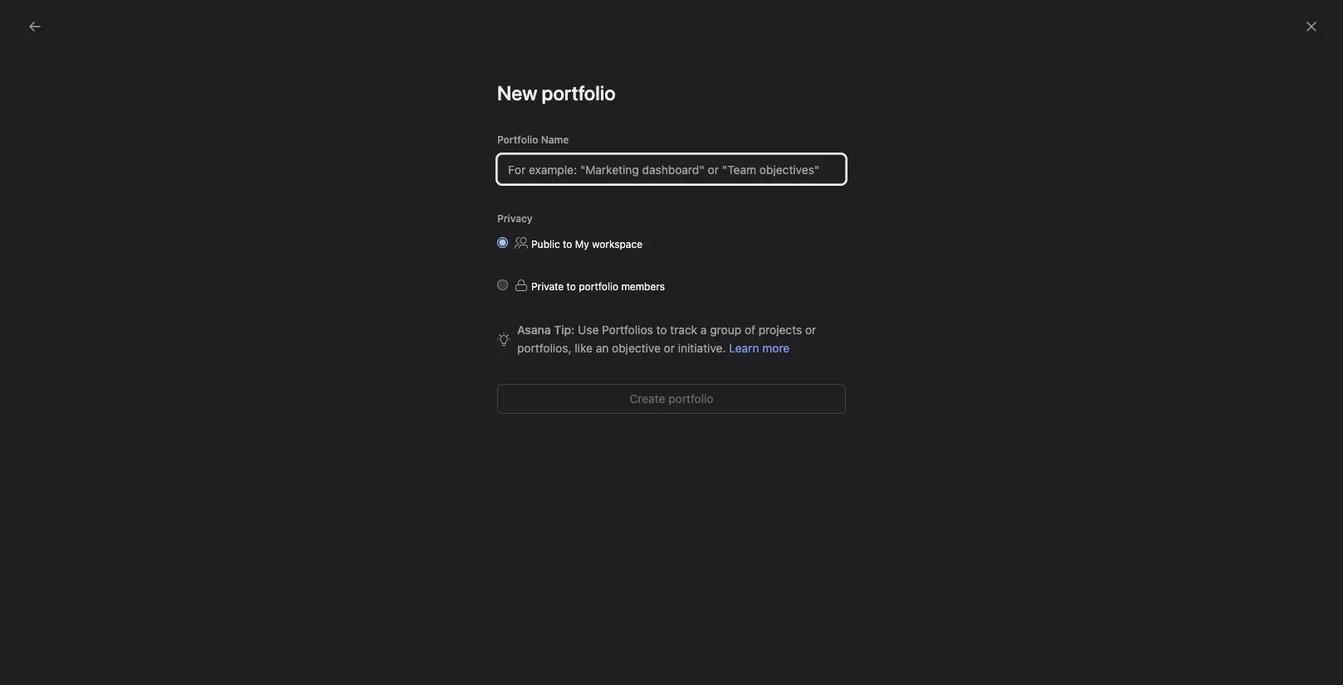 Task type: describe. For each thing, give the bounding box(es) containing it.
new portfolio
[[497, 81, 616, 105]]

learn more button
[[729, 341, 790, 355]]

group
[[710, 323, 742, 337]]

use
[[578, 323, 599, 337]]

portfolio
[[497, 134, 539, 146]]

recent portfolios
[[469, 138, 575, 153]]

recent
[[469, 138, 512, 153]]

to inside "use portfolios to track a group of projects or portfolios, like an objective or initiative."
[[657, 323, 667, 337]]

marketing dashboards 3 projects
[[600, 298, 664, 345]]

dashboards
[[600, 313, 664, 327]]

Public to My workspace radio
[[497, 238, 508, 248]]

private to portfolio members
[[531, 281, 665, 293]]

workspace
[[592, 238, 643, 251]]

like
[[575, 341, 593, 355]]

to for private
[[567, 281, 576, 293]]

portfolios
[[602, 323, 653, 337]]

objective
[[612, 341, 661, 355]]

track
[[670, 323, 698, 337]]

to for public
[[563, 238, 573, 251]]

For example: "Marketing dashboard" or "Team objectives" text field
[[497, 154, 846, 184]]

initiative.
[[678, 341, 726, 355]]

portfolio for new portfolio
[[542, 81, 616, 105]]

create portfolio button
[[497, 384, 846, 414]]

my
[[575, 238, 589, 251]]

tip:
[[554, 323, 575, 337]]

privacy
[[497, 213, 533, 225]]

create portfolio
[[630, 392, 714, 406]]

learn more
[[729, 341, 790, 355]]

portfolios
[[516, 138, 575, 153]]



Task type: locate. For each thing, give the bounding box(es) containing it.
2 vertical spatial to
[[657, 323, 667, 337]]

1 vertical spatial or
[[664, 341, 675, 355]]

portfolio
[[542, 81, 616, 105], [579, 281, 619, 293], [669, 392, 714, 406]]

public to my workspace
[[531, 238, 643, 251]]

portfolio up name
[[542, 81, 616, 105]]

1 vertical spatial portfolio
[[579, 281, 619, 293]]

members
[[621, 281, 665, 293]]

name
[[541, 134, 569, 146]]

learn
[[729, 341, 759, 355]]

a
[[701, 323, 707, 337]]

asana tip:
[[517, 323, 575, 337]]

portfolio right create
[[669, 392, 714, 406]]

an
[[596, 341, 609, 355]]

to left track
[[657, 323, 667, 337]]

0 vertical spatial to
[[563, 238, 573, 251]]

portfolio for create portfolio
[[669, 392, 714, 406]]

projects up more
[[759, 323, 802, 337]]

or
[[806, 323, 817, 337], [664, 341, 675, 355]]

marketing
[[604, 298, 660, 312]]

projects inside marketing dashboards 3 projects
[[617, 332, 656, 345]]

of
[[745, 323, 756, 337]]

more
[[763, 341, 790, 355]]

close this dialog image
[[1305, 20, 1319, 33]]

portfolio name
[[497, 134, 569, 146]]

hide sidebar image
[[22, 13, 35, 27]]

portfolio inside button
[[669, 392, 714, 406]]

to
[[563, 238, 573, 251], [567, 281, 576, 293], [657, 323, 667, 337]]

to left my
[[563, 238, 573, 251]]

projects inside "use portfolios to track a group of projects or portfolios, like an objective or initiative."
[[759, 323, 802, 337]]

1 vertical spatial to
[[567, 281, 576, 293]]

private
[[531, 281, 564, 293]]

or down track
[[664, 341, 675, 355]]

use portfolios to track a group of projects or portfolios, like an objective or initiative.
[[517, 323, 817, 355]]

portfolios,
[[517, 341, 572, 355]]

asana
[[517, 323, 551, 337]]

1 horizontal spatial or
[[806, 323, 817, 337]]

0 horizontal spatial projects
[[617, 332, 656, 345]]

to right private
[[567, 281, 576, 293]]

go back image
[[28, 20, 42, 33]]

public
[[531, 238, 560, 251]]

create
[[630, 392, 666, 406]]

or right of
[[806, 323, 817, 337]]

list box
[[476, 7, 874, 33]]

2 vertical spatial portfolio
[[669, 392, 714, 406]]

0 vertical spatial portfolio
[[542, 81, 616, 105]]

3
[[608, 332, 615, 345]]

new
[[497, 81, 538, 105]]

projects
[[759, 323, 802, 337], [617, 332, 656, 345]]

projects down dashboards
[[617, 332, 656, 345]]

portfolio up 'marketing'
[[579, 281, 619, 293]]

Private to portfolio members radio
[[497, 280, 508, 291]]

0 vertical spatial or
[[806, 323, 817, 337]]

0 horizontal spatial or
[[664, 341, 675, 355]]

1 horizontal spatial projects
[[759, 323, 802, 337]]



Task type: vqa. For each thing, say whether or not it's contained in the screenshot.
projects
yes



